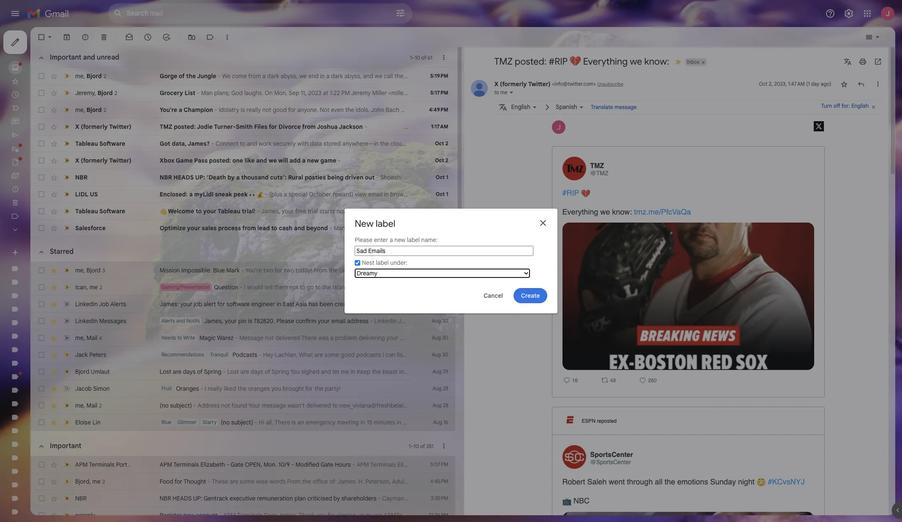 Task type: locate. For each thing, give the bounding box(es) containing it.
1 vertical spatial heads
[[173, 495, 192, 502]]

sep up 'name:'
[[431, 208, 441, 214]]

apm up bjord , me 2
[[75, 461, 88, 468]]

tmz.me/pfcvaqa
[[634, 207, 691, 216]]

mark as read image
[[125, 33, 133, 41]]

1 vertical spatial linkedin
[[75, 317, 98, 325]]

you're
[[160, 106, 177, 114]]

0 vertical spatial everything
[[583, 56, 628, 67]]

28 up aug 16
[[443, 402, 448, 408]]

10 for important
[[414, 443, 419, 449]]

1 apm from the left
[[75, 461, 88, 468]]

260
[[647, 378, 657, 384]]

sep left 11, at left
[[289, 89, 299, 97]]

- right warez
[[235, 334, 238, 342]]

heads for 'death
[[174, 174, 194, 181]]

, up ican at the bottom of page
[[83, 266, 85, 274]]

impossible:
[[181, 267, 212, 274]]

everything for everything we know: tmz.me/pfcvaqa
[[562, 207, 598, 216]]

for inside important tab panel
[[175, 478, 182, 485]]

3 important according to google magic., sent only to me switch from the top
[[63, 156, 71, 165]]

1 horizontal spatial jack
[[523, 351, 535, 359]]

for
[[269, 123, 277, 131], [217, 300, 225, 308], [305, 385, 313, 392], [175, 478, 182, 485]]

mail left 4
[[87, 334, 97, 342]]

important because you marked it as important., sent only to me switch for lost are days of spring
[[63, 368, 71, 376]]

terminals for port
[[89, 461, 115, 468]]

0 horizontal spatial hi
[[259, 419, 264, 426]]

data,
[[172, 140, 187, 147]]

me right send
[[529, 89, 537, 97]]

0 horizontal spatial (no
[[160, 402, 169, 409]]

tableau software for oct
[[75, 140, 125, 147]]

2 30 from the top
[[442, 318, 448, 324]]

minutes
[[374, 419, 395, 426]]

0 horizontal spatial new
[[183, 512, 194, 519]]

thanks,
[[502, 351, 522, 359]]

1 vertical spatial subject)
[[231, 419, 253, 426]]

(formerly
[[500, 80, 527, 88], [81, 123, 108, 131], [81, 157, 108, 164]]

0 horizontal spatial i
[[205, 385, 206, 392]]

1 important from the top
[[50, 53, 81, 62]]

blue left glimmer
[[161, 419, 171, 425]]

28 for -
[[443, 402, 448, 408]]

0 horizontal spatial please
[[276, 317, 294, 325]]

gate
[[231, 461, 244, 468], [321, 461, 333, 468]]

2 jack from the left
[[523, 351, 535, 359]]

2 not important, sent only to me switch from the top
[[63, 317, 71, 325]]

12 row from the top
[[30, 279, 455, 296]]

row containing noreply
[[30, 507, 455, 522]]

aug for podcasts - hey lachlan, what are some good podcasts i can listen to on my road trip this weekend? thanks, jack
[[432, 351, 441, 358]]

row containing eloise lin
[[30, 414, 477, 431]]

(formerly up us on the left top of the page
[[81, 157, 108, 164]]

eloise lin
[[75, 419, 100, 426]]

16 right main
[[444, 419, 448, 425]]

subject) left 'all,'
[[231, 419, 253, 426]]

2 for row containing ican
[[99, 284, 102, 290]]

bjord up jeremy , bjord 2
[[87, 72, 102, 80]]

1 vertical spatial aug 30
[[432, 335, 448, 341]]

👀 image
[[249, 191, 256, 198]]

to right lead
[[271, 224, 277, 232]]

0 vertical spatial tableau software
[[75, 140, 125, 147]]

the left jungle
[[186, 72, 196, 80]]

13 row from the top
[[30, 296, 455, 313]]

in right 'minutes'
[[397, 419, 401, 426]]

the left main
[[403, 419, 412, 426]]

0 horizontal spatial are
[[173, 368, 181, 376]]

new left game
[[307, 157, 319, 164]]

tmz
[[494, 56, 513, 67], [160, 123, 172, 131], [590, 162, 604, 170]]

1 vertical spatial please
[[276, 317, 294, 325]]

tmz right the tmz's avatar
[[590, 162, 604, 170]]

1 horizontal spatial please
[[355, 236, 373, 244]]

30 inside important and unread tab panel
[[442, 208, 448, 214]]

us
[[90, 191, 98, 198]]

some
[[325, 351, 339, 359]]

1 horizontal spatial by
[[334, 495, 340, 502]]

3 aug 30 from the top
[[432, 351, 448, 358]]

8 row from the top
[[30, 186, 455, 203]]

magic
[[199, 334, 216, 342]]

aug for alerts and notifs james, your pin is 782820. please confirm your email address -
[[432, 318, 441, 324]]

row
[[30, 68, 455, 84], [30, 84, 616, 101], [30, 101, 455, 118], [30, 118, 455, 135], [30, 135, 455, 152], [30, 152, 455, 169], [30, 169, 455, 186], [30, 186, 455, 203], [30, 203, 455, 220], [30, 220, 455, 237], [30, 262, 455, 279], [30, 279, 455, 296], [30, 296, 455, 313], [30, 313, 455, 329], [30, 329, 455, 346], [30, 346, 535, 363], [30, 363, 455, 380], [30, 380, 455, 397], [30, 397, 455, 414], [30, 414, 477, 431], [30, 456, 455, 473], [30, 473, 455, 490], [30, 490, 455, 507], [30, 507, 455, 522]]

1 x (formerly twitter) from the top
[[75, 123, 131, 131]]

linkedin
[[75, 300, 98, 308], [75, 317, 98, 325]]

important mainly because it was sent directly to you., sent only to me switch
[[63, 106, 71, 114], [63, 266, 71, 275]]

we down @tmz
[[600, 207, 610, 216]]

executive
[[230, 495, 256, 502]]

really
[[208, 385, 222, 392]]

nbr up the "lidl"
[[75, 174, 88, 181]]

1 me , bjord 2 from the top
[[75, 72, 106, 80]]

important for important and unread
[[50, 53, 81, 62]]

not important, sent only to me switch
[[63, 300, 71, 308], [63, 317, 71, 325], [63, 334, 71, 342]]

1 important because you marked it as important., sent only to me switch from the top
[[63, 368, 71, 376]]

navigation
[[0, 27, 101, 522]]

of inside important tab panel
[[420, 443, 425, 449]]

row containing salesforce
[[30, 220, 455, 237]]

2 tableau software from the top
[[75, 207, 125, 215]]

remuneration
[[257, 495, 293, 502]]

nbr
[[75, 174, 88, 181], [160, 174, 172, 181], [75, 495, 87, 502], [160, 495, 171, 502]]

label left 'name:'
[[407, 236, 420, 244]]

of right 'days'
[[197, 368, 203, 376]]

1 28 from the top
[[443, 385, 448, 392]]

row containing linkedin job alerts
[[30, 296, 455, 313]]

important according to google magic., sent to my address switch left bjord , me 2
[[63, 477, 71, 486]]

heads
[[174, 174, 194, 181], [173, 495, 192, 502]]

8 important according to google magic., sent only to me switch from the top
[[63, 460, 71, 469]]

1 important mainly because it was sent directly to you., sent only to me switch from the top
[[63, 106, 71, 114]]

5 important according to google magic., sent only to me switch from the top
[[63, 190, 71, 199]]

important mainly because it was sent directly to you., sent only to me switch down starred
[[63, 266, 71, 275]]

welcome to your tableau trial!
[[167, 207, 255, 215]]

posted: up the got data, james? -
[[174, 123, 196, 131]]

2 me , bjord 2 from the top
[[75, 106, 106, 113]]

21 row from the top
[[30, 456, 455, 473]]

me , bjord 2 for you're
[[75, 106, 106, 113]]

spring
[[204, 368, 222, 376]]

x for tmz posted: jodie turner-smith files for divorce from joshua jackson -
[[75, 123, 79, 131]]

1 aug 30 from the top
[[432, 318, 448, 324]]

2 vertical spatial (formerly
[[81, 157, 108, 164]]

bjord for you're
[[87, 106, 102, 113]]

from left the joshua
[[302, 123, 316, 131]]

, right important mainly because it was sent directly to you., sent to my address switch
[[83, 72, 85, 80]]

of for 1 – 10 of 61
[[422, 54, 426, 61]]

0 horizontal spatial in
[[277, 300, 281, 308]]

0 vertical spatial i
[[383, 351, 384, 359]]

0 vertical spatial 10
[[415, 54, 420, 61]]

we
[[630, 56, 642, 67], [269, 157, 277, 164], [600, 207, 610, 216]]

reposted
[[597, 418, 617, 424]]

tableau software for sep
[[75, 207, 125, 215]]

4 important according to google magic., sent only to me switch from the top
[[63, 173, 71, 182]]

- right shareholders
[[378, 495, 381, 502]]

up: inside important and unread tab panel
[[195, 174, 205, 181]]

1 horizontal spatial know:
[[645, 56, 669, 67]]

👋 image
[[160, 208, 167, 215]]

0 vertical spatial 28
[[443, 385, 448, 392]]

x (formerly twitter) < info@twitter.com > unsubscribe
[[494, 80, 623, 88]]

posted: up x (formerly twitter) cell
[[515, 56, 547, 67]]

1:22
[[330, 89, 340, 97]]

0 vertical spatial heads
[[174, 174, 194, 181]]

bjord left 3
[[87, 266, 101, 274]]

needs to write magic warez -
[[161, 334, 239, 342]]

1 aug 28 from the top
[[433, 385, 448, 392]]

, down jacob
[[83, 402, 85, 409]]

1 vertical spatial software
[[99, 207, 125, 215]]

aug 28 for -
[[433, 402, 448, 408]]

1 horizontal spatial hi
[[491, 89, 496, 97]]

16 row from the top
[[30, 346, 535, 363]]

we inside row
[[269, 157, 277, 164]]

1 vertical spatial from
[[242, 224, 256, 232]]

being
[[327, 174, 344, 181]]

30 for podcasts - hey lachlan, what are some good podcasts i can listen to on my road trip this weekend? thanks, jack
[[442, 351, 448, 358]]

the left party!
[[314, 385, 323, 392]]

1 vertical spatial not important, sent only to me switch
[[63, 317, 71, 325]]

gaming/presentation
[[161, 284, 210, 290]]

hours
[[335, 461, 351, 468]]

2 apm from the left
[[160, 461, 172, 468]]

1 vertical spatial important according to google magic., sent to my address switch
[[63, 418, 71, 427]]

important for important
[[50, 442, 81, 450]]

oct for got data, james? -
[[435, 140, 444, 147]]

#rip down the tmz's avatar
[[562, 188, 579, 197]]

0 horizontal spatial alerts
[[110, 300, 126, 308]]

trip
[[451, 351, 461, 359]]

tableau software
[[75, 140, 125, 147], [75, 207, 125, 215]]

0 horizontal spatial jack
[[75, 351, 88, 359]]

7 important according to google magic., sent only to me switch from the top
[[63, 224, 71, 232]]

mail down jacob simon in the bottom of the page
[[87, 402, 97, 409]]

sportscenter @sportscenter
[[590, 451, 633, 466]]

nbr heads up: 'death by a thousand cuts': rural posties being driven out -
[[160, 174, 380, 181]]

nbr down 'food'
[[160, 495, 171, 502]]

sportscenter's avatar image
[[562, 445, 586, 469]]

2 software from the top
[[99, 207, 125, 215]]

0 vertical spatial label
[[376, 218, 395, 229]]

3 not important, sent only to me switch from the top
[[63, 334, 71, 342]]

archive image
[[63, 33, 71, 41]]

2 important from the top
[[50, 442, 81, 450]]

0 horizontal spatial by
[[228, 174, 235, 181]]

10 left 61
[[415, 54, 420, 61]]

tmz inside row
[[160, 123, 172, 131]]

<
[[552, 81, 555, 87]]

1 vertical spatial me , bjord 2
[[75, 106, 106, 113]]

- right the champion at the left top
[[215, 106, 217, 114]]

and left the unread
[[83, 53, 95, 62]]

4 30 from the top
[[442, 351, 448, 358]]

1 vertical spatial x (formerly twitter)
[[75, 157, 131, 164]]

new label heading
[[355, 218, 395, 229]]

alerts inside alerts and notifs james, your pin is 782820. please confirm your email address -
[[161, 318, 175, 324]]

1 vertical spatial i
[[205, 385, 206, 392]]

new inside alert dialog
[[395, 236, 406, 244]]

0 vertical spatial up:
[[195, 174, 205, 181]]

james:
[[160, 300, 179, 308]]

i
[[383, 351, 384, 359], [205, 385, 206, 392]]

eloise right best,
[[461, 419, 477, 426]]

– inside important tab panel
[[411, 443, 414, 449]]

2 x (formerly twitter) from the top
[[75, 157, 131, 164]]

0 vertical spatial not important, sent only to me switch
[[63, 300, 71, 308]]

in left the east
[[277, 300, 281, 308]]

1 horizontal spatial 💔 image
[[581, 189, 590, 198]]

we for everything we know:
[[630, 56, 642, 67]]

starred tab panel
[[30, 237, 535, 431]]

inbox
[[687, 59, 700, 65]]

important according to google magic., sent to my address switch inside important tab panel
[[63, 477, 71, 486]]

- right jackson
[[364, 123, 367, 131]]

heads inside important and unread tab panel
[[174, 174, 194, 181]]

1 oct 2 from the top
[[435, 140, 448, 147]]

report spam image
[[81, 33, 90, 41]]

jeremy right important mainly because you often read messages with this label., sent to my address switch at the left top of the page
[[75, 89, 94, 97]]

9 important according to google magic., sent only to me switch from the top
[[63, 494, 71, 503]]

x for xbox game pass posted: one like and we will add a new game -
[[75, 157, 79, 164]]

label
[[376, 218, 395, 229], [407, 236, 420, 244], [376, 259, 389, 267]]

laughs.
[[244, 89, 263, 97]]

10 inside important and unread tab panel
[[415, 54, 420, 61]]

turn
[[821, 103, 832, 109]]

5:06 pm
[[430, 267, 448, 273]]

2 important according to google magic., sent only to me switch from the top
[[63, 139, 71, 148]]

mon,
[[274, 89, 287, 97]]

blue left mark
[[213, 267, 225, 274]]

2 inside me , mail 2
[[99, 402, 102, 409]]

row containing bjord
[[30, 473, 455, 490]]

1 eloise from the left
[[75, 419, 91, 426]]

important inside important and unread button
[[50, 53, 81, 62]]

went
[[609, 477, 625, 486]]

0 vertical spatial me , bjord 2
[[75, 72, 106, 80]]

1 important according to google magic., sent to my address switch from the top
[[63, 283, 71, 291]]

0 vertical spatial is
[[248, 317, 252, 325]]

cancel
[[484, 292, 503, 299]]

– inside important and unread tab panel
[[412, 54, 415, 61]]

1 software from the top
[[99, 140, 125, 147]]

(no for (no subject) - hi all, there is an emergency meeting in 15 minutes in the main room. best, eloise
[[221, 419, 230, 426]]

💔 image up info@twitter.com
[[570, 56, 581, 67]]

1 vertical spatial know:
[[612, 207, 632, 216]]

1 important according to google magic., sent only to me switch from the top
[[63, 123, 71, 131]]

know: for everything we know: tmz.me/pfcvaqa
[[612, 207, 632, 216]]

row containing bjord umlaut
[[30, 363, 455, 380]]

1 row from the top
[[30, 68, 455, 84]]

1 horizontal spatial we
[[600, 207, 610, 216]]

0 vertical spatial important
[[50, 53, 81, 62]]

tmz up got at the top of page
[[160, 123, 172, 131]]

important mainly because it was sent directly to you., sent only to me switch inside important and unread tab panel
[[63, 106, 71, 114]]

260 link
[[647, 378, 657, 385]]

(formerly for xbox game pass posted: one like and we will add a new game -
[[81, 157, 108, 164]]

xbox game pass posted: one like and we will add a new game -
[[160, 157, 342, 164]]

0 horizontal spatial subject)
[[170, 402, 192, 409]]

james: your job alert for software engineer in east asia has been created
[[160, 300, 356, 308]]

1 vertical spatial twitter)
[[109, 123, 131, 131]]

6 important according to google magic., sent only to me switch from the top
[[63, 207, 71, 215]]

important mainly because you often read messages with this label., sent to my address switch
[[63, 89, 71, 97]]

1 mail from the top
[[87, 334, 97, 342]]

alerts right job
[[110, 300, 126, 308]]

1 terminals from the left
[[89, 461, 115, 468]]

please inside row
[[276, 317, 294, 325]]

1 horizontal spatial terminals
[[173, 461, 199, 468]]

6 row from the top
[[30, 152, 455, 169]]

important according to google magic., sent only to me switch for optimize your sales process from lead to cash and beyond
[[63, 224, 71, 232]]

tmz.me/pfcvaqa link
[[634, 207, 691, 216]]

important according to google magic., sent to my address switch for starred
[[63, 283, 71, 291]]

up: down thought
[[193, 495, 202, 502]]

tmz for tmz @tmz
[[590, 162, 604, 170]]

oct 1 for nbr heads up: 'death by a thousand cuts': rural posties being driven out
[[436, 174, 448, 180]]

– for important
[[411, 443, 414, 449]]

cash
[[279, 224, 293, 232]]

lidl
[[75, 191, 88, 198]]

0 vertical spatial hi
[[491, 89, 496, 97]]

a right add
[[302, 157, 306, 164]]

(no for (no subject) -
[[160, 402, 169, 409]]

up: inside important tab panel
[[193, 495, 202, 502]]

1 vertical spatial is
[[292, 419, 296, 426]]

0 vertical spatial x (formerly twitter)
[[75, 123, 131, 131]]

1 vertical spatial alerts
[[161, 318, 175, 324]]

1 vertical spatial tmz
[[160, 123, 172, 131]]

, left 4
[[83, 334, 85, 342]]

2 terminals from the left
[[173, 461, 199, 468]]

1 horizontal spatial 16
[[571, 378, 578, 384]]

know: left the tmz.me/pfcvaqa link
[[612, 207, 632, 216]]

2 mail from the top
[[87, 402, 97, 409]]

bjord down apm terminals port .
[[75, 478, 89, 485]]

2 oct 2 from the top
[[435, 157, 448, 163]]

1
[[410, 54, 412, 61], [446, 174, 448, 180], [446, 191, 448, 197], [409, 443, 411, 449]]

port
[[116, 461, 127, 468]]

2 inside ican , me 2
[[99, 284, 102, 290]]

1 inside important tab panel
[[409, 443, 411, 449]]

0 vertical spatial mail
[[87, 334, 97, 342]]

None search field
[[108, 3, 412, 24]]

1 vertical spatial we
[[269, 157, 277, 164]]

tmz up to me
[[494, 56, 513, 67]]

0 horizontal spatial gate
[[231, 461, 244, 468]]

1 vertical spatial oct 1
[[436, 191, 448, 197]]

1 vertical spatial 28
[[443, 402, 448, 408]]

for right 'food'
[[175, 478, 182, 485]]

1 vertical spatial 16
[[444, 419, 448, 425]]

aug 28 up aug 16
[[433, 402, 448, 408]]

2 for row containing jeremy
[[114, 90, 117, 96]]

reply image
[[562, 376, 571, 385]]

important down eloise lin
[[50, 442, 81, 450]]

0 vertical spatial important mainly because it was sent directly to you., sent only to me switch
[[63, 106, 71, 114]]

49 link
[[609, 378, 616, 385]]

2 for first row from the top
[[103, 73, 106, 79]]

1 horizontal spatial subject)
[[231, 419, 253, 426]]

listen
[[397, 351, 411, 359]]

important up important mainly because it was sent directly to you., sent to my address switch
[[50, 53, 81, 62]]

bjord down jeremy , bjord 2
[[87, 106, 102, 113]]

19 row from the top
[[30, 397, 455, 414]]

created
[[335, 300, 356, 308]]

0 horizontal spatial is
[[248, 317, 252, 325]]

important according to google magic., sent only to me switch for tmz posted: jodie turner-smith files for divorce from joshua jackson
[[63, 123, 71, 131]]

bjord for mission
[[87, 266, 101, 274]]

0 horizontal spatial tmz
[[160, 123, 172, 131]]

hi left 'all,'
[[259, 419, 264, 426]]

everything for everything we know:
[[583, 56, 628, 67]]

💔 image
[[570, 56, 581, 67], [581, 189, 590, 198]]

linkedin up me , mail 4
[[75, 317, 98, 325]]

label right nest
[[376, 259, 389, 267]]

address
[[347, 317, 369, 325]]

2 linkedin from the top
[[75, 317, 98, 325]]

2 horizontal spatial posted:
[[515, 56, 547, 67]]

terry,
[[498, 89, 513, 97]]

important mainly because it was sent directly to you., sent only to me switch for you're a champion
[[63, 106, 71, 114]]

main content
[[30, 27, 896, 522]]

row containing linkedin messages
[[30, 313, 455, 329]]

2 aug 28 from the top
[[433, 402, 448, 408]]

3 important according to google magic., sent to my address switch from the top
[[63, 477, 71, 486]]

1 oct 1 from the top
[[436, 174, 448, 180]]

2 inside jeremy , bjord 2
[[114, 90, 117, 96]]

terminals
[[89, 461, 115, 468], [173, 461, 199, 468]]

18 row from the top
[[30, 380, 455, 397]]

we left the 'will'
[[269, 157, 277, 164]]

your left job
[[180, 300, 192, 308]]

aug for (no subject) - hi all, there is an emergency meeting in 15 minutes in the main room. best, eloise
[[433, 419, 442, 425]]

is left an
[[292, 419, 296, 426]]

#rip link
[[562, 188, 579, 197]]

x (formerly twitter) up us on the left top of the page
[[75, 157, 131, 164]]

17 row from the top
[[30, 363, 455, 380]]

heads inside important tab panel
[[173, 495, 192, 502]]

(no
[[160, 402, 169, 409], [221, 419, 230, 426]]

important according to google magic., sent to my address switch
[[63, 283, 71, 291], [63, 418, 71, 427], [63, 477, 71, 486]]

0 horizontal spatial apm
[[75, 461, 88, 468]]

24 row from the top
[[30, 507, 455, 522]]

2 for sixth row from the bottom
[[99, 402, 102, 409]]

2 important mainly because it was sent directly to you., sent only to me switch from the top
[[63, 266, 71, 275]]

tmz inside tmz @tmz
[[590, 162, 604, 170]]

me , bjord 2
[[75, 72, 106, 80], [75, 106, 106, 113]]

22 row from the top
[[30, 473, 455, 490]]

1 horizontal spatial tmz
[[494, 56, 513, 67]]

terminals up food for thought -
[[173, 461, 199, 468]]

2 oct 1 from the top
[[436, 191, 448, 197]]

we for everything we know: tmz.me/pfcvaqa
[[600, 207, 610, 216]]

16 left the retweet icon
[[571, 378, 578, 384]]

starred button
[[33, 244, 77, 260]]

10 for important and unread
[[415, 54, 420, 61]]

important according to google magic., sent to my address switch left ican at the bottom of page
[[63, 283, 71, 291]]

2,
[[769, 81, 773, 87]]

important according to google magic., sent only to me switch for enclosed: a mylidl sneak peek
[[63, 190, 71, 199]]

10 inside important tab panel
[[414, 443, 419, 449]]

brought
[[283, 385, 304, 392]]

(no right starry
[[221, 419, 230, 426]]

row containing apm terminals port .
[[30, 456, 455, 473]]

oct for xbox game pass posted: one like and we will add a new game -
[[435, 157, 444, 163]]

know:
[[645, 56, 669, 67], [612, 207, 632, 216]]

2 28 from the top
[[443, 402, 448, 408]]

1 horizontal spatial are
[[315, 351, 323, 359]]

important according to google magic. switch
[[674, 58, 682, 66]]

1 horizontal spatial is
[[292, 419, 296, 426]]

16 inside row
[[444, 419, 448, 425]]

i left can
[[383, 351, 384, 359]]

1 vertical spatial (formerly
[[81, 123, 108, 131]]

oct 2, 2023, 1:47 am (1 day ago) cell
[[759, 80, 832, 88]]

0 vertical spatial we
[[630, 56, 642, 67]]

14 row from the top
[[30, 313, 455, 329]]

2 row from the top
[[30, 84, 616, 101]]

a inside new label alert dialog
[[390, 236, 393, 244]]

0 vertical spatial linkedin
[[75, 300, 98, 308]]

, for gorge of the jungle
[[83, 72, 85, 80]]

30 for alerts and notifs james, your pin is 782820. please confirm your email address -
[[442, 318, 448, 324]]

1 vertical spatial by
[[334, 495, 340, 502]]

1 vertical spatial up:
[[193, 495, 202, 502]]

important according to google magic., sent only to me switch
[[63, 123, 71, 131], [63, 139, 71, 148], [63, 156, 71, 165], [63, 173, 71, 182], [63, 190, 71, 199], [63, 207, 71, 215], [63, 224, 71, 232], [63, 460, 71, 469], [63, 494, 71, 503], [63, 511, 71, 520]]

1 vertical spatial important because you marked it as important., sent only to me switch
[[63, 401, 71, 410]]

x (formerly twitter) down jeremy , bjord 2
[[75, 123, 131, 131]]

2 horizontal spatial new
[[395, 236, 406, 244]]

of left 61
[[422, 54, 426, 61]]

(no subject) -
[[160, 402, 198, 409]]

divorce
[[279, 123, 301, 131]]

tmz @tmz
[[590, 162, 608, 177]]

0 vertical spatial oct 1
[[436, 174, 448, 180]]

0 vertical spatial (no
[[160, 402, 169, 409]]

tmz posted: jodie turner-smith files for divorce from joshua jackson -
[[160, 123, 369, 131]]

1 vertical spatial 10
[[414, 443, 419, 449]]

10 important according to google magic., sent only to me switch from the top
[[63, 511, 71, 520]]

x up the "lidl"
[[75, 157, 79, 164]]

oct 2 for got data, james? -
[[435, 140, 448, 147]]

aug for fruit oranges - i really liked the oranges you brought for the party!
[[433, 385, 442, 392]]

espn reposted
[[582, 418, 617, 424]]

20 row from the top
[[30, 414, 477, 431]]

2 inside bjord , me 2
[[102, 478, 105, 485]]

gate left open,
[[231, 461, 244, 468]]

like image
[[638, 376, 647, 385]]

list.
[[575, 89, 584, 97]]

11,
[[301, 89, 307, 97]]

1 vertical spatial oct 2
[[435, 157, 448, 163]]

10 row from the top
[[30, 220, 455, 237]]

0 vertical spatial know:
[[645, 56, 669, 67]]

2 vertical spatial new
[[183, 512, 194, 519]]

1 horizontal spatial new
[[307, 157, 319, 164]]

1 vertical spatial hi
[[259, 419, 264, 426]]

podcasts
[[356, 351, 381, 359]]

pass
[[194, 157, 208, 164]]

robert
[[562, 477, 585, 486]]

3 30 from the top
[[442, 335, 448, 341]]

1 30 from the top
[[442, 208, 448, 214]]

1 vertical spatial tableau software
[[75, 207, 125, 215]]

optimize your sales process from lead to cash and beyond -
[[160, 224, 334, 232]]

- right jungle
[[218, 72, 221, 80]]

0 horizontal spatial blue
[[161, 419, 171, 425]]

jack right thanks,
[[523, 351, 535, 359]]

important because you marked it as important., sent only to me switch
[[63, 368, 71, 376], [63, 401, 71, 410]]

hi left terry,
[[491, 89, 496, 97]]

tmz for tmz posted: jodie turner-smith files for divorce from joshua jackson -
[[160, 123, 172, 131]]

new right enter
[[395, 236, 406, 244]]

subject) for (no subject) - hi all, there is an emergency meeting in 15 minutes in the main room. best, eloise
[[231, 419, 253, 426]]

1 tableau software from the top
[[75, 140, 125, 147]]

all,
[[266, 419, 273, 426]]

1:17 am
[[431, 123, 448, 130]]

important according to google magic., sent only to me switch for register new account
[[63, 511, 71, 520]]

mark
[[226, 267, 240, 274]]

1 vertical spatial x
[[75, 123, 79, 131]]

heads down food for thought -
[[173, 495, 192, 502]]

1 vertical spatial #rip
[[562, 188, 579, 197]]

3
[[102, 267, 105, 274]]

1 not important, sent only to me switch from the top
[[63, 300, 71, 308]]

important inside button
[[50, 442, 81, 450]]

1 vertical spatial new
[[395, 236, 406, 244]]

jackson
[[339, 123, 363, 131]]

linkedin for linkedin job alerts
[[75, 300, 98, 308]]

toggle split pane mode image
[[865, 33, 874, 41]]

0 vertical spatial important because you marked it as important., sent only to me switch
[[63, 368, 71, 376]]

bjord inside important tab panel
[[75, 478, 89, 485]]

0 horizontal spatial terminals
[[89, 461, 115, 468]]

1 linkedin from the top
[[75, 300, 98, 308]]

me , bjord 3
[[75, 266, 105, 274]]

15 row from the top
[[30, 329, 455, 346]]

apm up 'food'
[[160, 461, 172, 468]]

2 important because you marked it as important., sent only to me switch from the top
[[63, 401, 71, 410]]

, inside important tab panel
[[89, 478, 91, 485]]

oct 1
[[436, 174, 448, 180], [436, 191, 448, 197]]

💰 image
[[256, 191, 263, 198]]

sep
[[289, 89, 299, 97], [431, 208, 441, 214]]

0 vertical spatial posted:
[[515, 56, 547, 67]]

everything up the unsubscribe link
[[583, 56, 628, 67]]

, down apm terminals port .
[[89, 478, 91, 485]]

Nest label under: checkbox
[[355, 260, 360, 266]]

has
[[309, 300, 318, 308]]

0 vertical spatial software
[[99, 140, 125, 147]]

– for important and unread
[[412, 54, 415, 61]]

7 row from the top
[[30, 169, 455, 186]]

(formerly for tmz posted: jodie turner-smith files for divorce from joshua jackson -
[[81, 123, 108, 131]]

x down jeremy , bjord 2
[[75, 123, 79, 131]]

2 gate from the left
[[321, 461, 333, 468]]

of inside starred 'tab panel'
[[197, 368, 203, 376]]

are right what
[[315, 351, 323, 359]]

linkedin for linkedin messages
[[75, 317, 98, 325]]



Task type: describe. For each thing, give the bounding box(es) containing it.
jungle
[[197, 72, 216, 80]]

0 vertical spatial are
[[315, 351, 323, 359]]

sunday
[[710, 477, 736, 486]]

(no subject) - hi all, there is an emergency meeting in 15 minutes in the main room. best, eloise
[[221, 419, 477, 426]]

process
[[218, 224, 241, 232]]

2 important according to google magic., sent to my address switch from the top
[[63, 418, 71, 427]]

0 vertical spatial 💔 image
[[570, 56, 581, 67]]

- right 10/9
[[291, 461, 294, 468]]

welcome
[[168, 207, 194, 215]]

snooze image
[[144, 33, 152, 41]]

lost
[[160, 368, 171, 376]]

settings image
[[844, 8, 854, 19]]

- left hey
[[259, 351, 262, 359]]

posted: for jodie
[[174, 123, 196, 131]]

mon.
[[264, 461, 277, 468]]

got
[[160, 140, 170, 147]]

party!
[[325, 385, 341, 392]]

recommendations
[[161, 351, 204, 358]]

is for there
[[292, 419, 296, 426]]

been
[[320, 300, 333, 308]]

software for sep 30
[[99, 207, 125, 215]]

a left mylidl
[[189, 191, 193, 198]]

- right question
[[240, 283, 243, 291]]

Not starred checkbox
[[840, 80, 848, 88]]

turner-
[[214, 123, 236, 131]]

4:49 pm
[[429, 106, 448, 113]]

me down jeremy , bjord 2
[[75, 106, 83, 113]]

oct for nbr heads up: 'death by a thousand cuts': rural posties being driven out -
[[436, 174, 445, 180]]

aug 28 for oranges
[[433, 385, 448, 392]]

- down oranges at the left bottom
[[193, 402, 196, 409]]

1 – 10 of 61
[[410, 54, 432, 61]]

x (formerly twitter) for xbox game pass posted: one like and we will add a new game
[[75, 157, 131, 164]]

28 for oranges
[[443, 385, 448, 392]]

podcasts
[[233, 351, 257, 359]]

1 vertical spatial label
[[407, 236, 420, 244]]

fruit
[[161, 385, 172, 392]]

nbr heads up: gentrack executive remuneration plan criticised by shareholders -
[[160, 495, 382, 502]]

list
[[185, 89, 195, 97]]

thought
[[184, 478, 206, 485]]

oct 2 for xbox game pass posted: one like and we will add a new game -
[[435, 157, 448, 163]]

1 horizontal spatial jeremy
[[351, 89, 371, 97]]

label for new label
[[376, 218, 395, 229]]

pin
[[238, 317, 247, 325]]

sales
[[202, 224, 217, 232]]

me right important mainly because it was sent directly to you., sent to my address switch
[[75, 72, 83, 80]]

2 for 22th row from the bottom
[[103, 107, 106, 113]]

know: for everything we know:
[[645, 56, 669, 67]]

and inside button
[[83, 53, 95, 62]]

twitter) for xbox game pass posted: one like and we will add a new game -
[[109, 157, 131, 164]]

0 vertical spatial #rip
[[549, 56, 568, 67]]

bjord for gorge
[[87, 72, 102, 80]]

this
[[462, 351, 472, 359]]

up: for gentrack
[[193, 495, 202, 502]]

delete image
[[100, 33, 108, 41]]

warez
[[217, 334, 234, 342]]

- right spring
[[223, 368, 226, 376]]

heads for gentrack
[[173, 495, 192, 502]]

@sportscenter
[[590, 459, 631, 466]]

and right cash
[[294, 224, 305, 232]]

to inside needs to write magic warez -
[[177, 335, 182, 341]]

a right you're
[[179, 106, 182, 114]]

through
[[627, 477, 653, 486]]

not important, sent to my address switch
[[63, 384, 71, 393]]

and right like
[[256, 157, 267, 164]]

alerts and notifs james, your pin is 782820. please confirm your email address -
[[161, 317, 374, 325]]

glimmer
[[177, 419, 197, 425]]

of right gorge
[[179, 72, 185, 80]]

16 link
[[571, 378, 578, 385]]

important mainly because it was sent directly to you., sent only to me switch for mission impossible: blue mark
[[63, 266, 71, 275]]

main content containing tmz posted: #rip
[[30, 27, 896, 522]]

5:19 pm
[[430, 73, 448, 79]]

😳 image
[[757, 478, 766, 487]]

me inside important tab panel
[[92, 478, 101, 485]]

grocery
[[160, 89, 183, 97]]

important according to google magic., sent only to me switch for got data, james?
[[63, 139, 71, 148]]

new inside important tab panel
[[183, 512, 194, 519]]

2 aug 30 from the top
[[432, 335, 448, 341]]

me , bjord 2 for gorge
[[75, 72, 106, 80]]

apm for apm terminals elizabeth - gate open, mon. 10/9 - modified gate hours -
[[160, 461, 172, 468]]

- right list
[[197, 89, 200, 97]]

by inside important and unread tab panel
[[228, 174, 235, 181]]

got data, james? -
[[160, 140, 216, 147]]

important tab panel
[[30, 431, 455, 522]]

@tmz
[[590, 170, 608, 177]]

4 row from the top
[[30, 118, 455, 135]]

translate
[[591, 104, 613, 110]]

terminals for elizabeth
[[173, 461, 199, 468]]

, for grocery list
[[94, 89, 96, 97]]

49
[[609, 378, 616, 384]]

important because you marked it as important., sent only to me switch for (no subject)
[[63, 401, 71, 410]]

11 row from the top
[[30, 262, 455, 279]]

gaming/presentation question -
[[161, 283, 244, 291]]

your up sales on the left of the page
[[203, 207, 216, 215]]

email
[[331, 317, 346, 325]]

2 vertical spatial posted:
[[209, 157, 231, 164]]

a down one
[[236, 174, 240, 181]]

aug 30 for -
[[432, 318, 448, 324]]

james?
[[188, 140, 210, 147]]

0 vertical spatial blue
[[213, 267, 225, 274]]

1 vertical spatial blue
[[161, 419, 171, 425]]

1 gate from the left
[[231, 461, 244, 468]]

61
[[428, 54, 432, 61]]

not important, sent only to me switch for linkedin messages
[[63, 317, 71, 325]]

not important, sent only to me switch for linkedin job alerts
[[63, 300, 71, 308]]

for right alert
[[217, 300, 225, 308]]

register
[[160, 512, 182, 519]]

bjord , me 2
[[75, 478, 105, 485]]

oct 1 for enclosed: a mylidl sneak peek
[[436, 191, 448, 197]]

man
[[201, 89, 213, 97]]

by inside important tab panel
[[334, 495, 340, 502]]

0 vertical spatial x
[[494, 80, 499, 88]]

0 vertical spatial twitter)
[[528, 80, 551, 88]]

tmz's photo image
[[562, 223, 814, 368]]

add to tasks image
[[162, 33, 171, 41]]

posted: for #rip
[[515, 56, 547, 67]]

grocery
[[552, 89, 573, 97]]

for inside important and unread tab panel
[[269, 123, 277, 131]]

me , mail 2
[[75, 402, 102, 409]]

- right james?
[[211, 140, 214, 147]]

nbr down xbox in the top of the page
[[160, 174, 172, 181]]

me up the jack peters at the left bottom of the page
[[75, 334, 83, 342]]

oct inside oct 2, 2023, 1:47 am (1 day ago) cell
[[759, 81, 768, 87]]

peek
[[234, 191, 248, 198]]

meeting
[[337, 419, 359, 426]]

1 vertical spatial sep
[[431, 208, 441, 214]]

x (formerly twitter) for tmz posted: jodie turner-smith files for divorce from joshua jackson
[[75, 123, 131, 131]]

important mainly because it was sent directly to you., sent to my address switch
[[63, 72, 71, 80]]

, down me , bjord 3
[[86, 283, 88, 291]]

tableau for oct 2
[[75, 140, 98, 147]]

aug 16
[[433, 419, 448, 425]]

1 horizontal spatial i
[[383, 351, 384, 359]]

aug for needs to write magic warez -
[[432, 335, 441, 341]]

question
[[214, 283, 238, 291]]

- left 'all,'
[[255, 419, 257, 426]]

sep 30
[[431, 208, 448, 214]]

<millerjeremy500@gmail.com>
[[388, 89, 471, 97]]

your left sales on the left of the page
[[187, 224, 200, 232]]

label for nest label under:
[[376, 259, 389, 267]]

twitter) for tmz posted: jodie turner-smith files for divorce from joshua jackson -
[[109, 123, 131, 131]]

info@twitter.com
[[555, 81, 594, 87]]

5 row from the top
[[30, 135, 455, 152]]

me down jacob
[[75, 402, 83, 409]]

your left email
[[318, 317, 330, 325]]

, for you're a champion
[[83, 106, 85, 113]]

row containing jacob simon
[[30, 380, 455, 397]]

to right wrote: on the top of the page
[[494, 89, 499, 95]]

important according to google magic., sent only to me switch for apm terminals elizabeth - gate open, mon. 10/9 - modified gate hours
[[63, 460, 71, 469]]

job
[[194, 300, 202, 308]]

software for oct 2
[[99, 140, 125, 147]]

important according to google magic., sent only to me switch for xbox game pass posted: one like and we will add a new game
[[63, 156, 71, 165]]

- right beyond
[[330, 224, 332, 232]]

tmz for tmz posted: #rip
[[494, 56, 513, 67]]

beyond
[[306, 224, 328, 232]]

aug 30 for on
[[432, 351, 448, 358]]

unsubscribe
[[597, 81, 623, 87]]

important and unread tab panel
[[30, 47, 616, 237]]

1 horizontal spatial from
[[302, 123, 316, 131]]

1 horizontal spatial in
[[361, 419, 365, 426]]

room.
[[428, 419, 445, 426]]

tableau for sep 30
[[75, 207, 98, 215]]

0 vertical spatial alerts
[[110, 300, 126, 308]]

please inside new label alert dialog
[[355, 236, 373, 244]]

search mail image
[[111, 6, 126, 21]]

row containing lidl us
[[30, 186, 455, 203]]

important button
[[33, 438, 85, 455]]

files
[[254, 123, 267, 131]]

umlaut
[[91, 368, 110, 376]]

hi inside important and unread tab panel
[[491, 89, 496, 97]]

james,
[[204, 317, 223, 325]]

food for thought -
[[160, 478, 212, 485]]

you
[[271, 385, 281, 392]]

emotions
[[677, 477, 708, 486]]

0 horizontal spatial sep
[[289, 89, 299, 97]]

, for (no subject)
[[83, 402, 85, 409]]

noreply
[[75, 512, 95, 519]]

4:45 pm
[[430, 478, 448, 485]]

peters
[[89, 351, 106, 359]]

1 jack from the left
[[75, 351, 88, 359]]

- right address
[[370, 317, 373, 325]]

- right mark
[[241, 267, 244, 274]]

thanks,
[[585, 89, 606, 97]]

x (formerly twitter) cell
[[494, 80, 597, 88]]

me right ican at the bottom of page
[[90, 283, 98, 291]]

- right thought
[[208, 478, 210, 485]]

- right "elizabeth"
[[227, 461, 229, 468]]

up: for 'death
[[195, 174, 205, 181]]

to left on
[[413, 351, 418, 359]]

sportscenter's video image
[[562, 512, 814, 522]]

important according to google magic., sent to my address switch for important
[[63, 477, 71, 486]]

advanced search options image
[[392, 5, 409, 22]]

saleh
[[587, 477, 607, 486]]

row containing ican
[[30, 279, 455, 296]]

smith
[[236, 123, 253, 131]]

nbc
[[572, 496, 590, 505]]

- right game
[[338, 157, 341, 164]]

job
[[99, 300, 109, 308]]

espn's avatar image
[[563, 413, 577, 427]]

- right 👀 image
[[263, 191, 269, 198]]

📺 image
[[562, 497, 572, 506]]

- right the hours on the bottom of page
[[352, 461, 355, 468]]

, for food for thought
[[89, 478, 91, 485]]

3 row from the top
[[30, 101, 455, 118]]

0 horizontal spatial from
[[242, 224, 256, 232]]

hey
[[263, 351, 273, 359]]

jodie
[[197, 123, 213, 131]]

, for mission impossible: blue mark
[[83, 266, 85, 274]]

needs
[[161, 335, 176, 341]]

of for 1 – 10 of 251
[[420, 443, 425, 449]]

tmz's avatar image
[[562, 157, 586, 180]]

Please enter a new label name: field
[[355, 246, 534, 256]]

row containing jack peters
[[30, 346, 535, 363]]

gorge
[[160, 72, 177, 80]]

251
[[426, 443, 434, 449]]

2 for row containing bjord
[[102, 478, 105, 485]]

an
[[297, 419, 304, 426]]

2 eloise from the left
[[461, 419, 477, 426]]

30 for needs to write magic warez -
[[442, 335, 448, 341]]

of for lost are days of spring -
[[197, 368, 203, 376]]

important because you marked it as important., sent to my address switch
[[63, 351, 71, 359]]

subject) for (no subject) -
[[170, 402, 192, 409]]

champion
[[184, 106, 213, 114]]

weekend?
[[473, 351, 501, 359]]

- left really
[[201, 385, 203, 392]]

new inside important and unread tab panel
[[307, 157, 319, 164]]

espn reposted link
[[552, 407, 824, 435]]

gentrack
[[204, 495, 228, 502]]

and inside alerts and notifs james, your pin is 782820. please confirm your email address -
[[176, 318, 185, 324]]

- right out
[[376, 174, 379, 181]]

what
[[299, 351, 313, 359]]

row containing jeremy
[[30, 84, 616, 101]]

2 horizontal spatial in
[[397, 419, 401, 426]]

1 vertical spatial are
[[173, 368, 181, 376]]

me up ican at the bottom of page
[[75, 266, 83, 274]]

0 vertical spatial 16
[[571, 378, 578, 384]]

new label alert dialog
[[345, 209, 558, 314]]

mail for -
[[87, 402, 97, 409]]

9 row from the top
[[30, 203, 455, 220]]

- right account
[[219, 512, 222, 519]]

the right all
[[665, 477, 675, 486]]

hi inside starred 'tab panel'
[[259, 419, 264, 426]]

23 row from the top
[[30, 490, 455, 507]]

add
[[290, 157, 301, 164]]

0 horizontal spatial jeremy
[[75, 89, 94, 97]]

1:47 am
[[788, 81, 805, 87]]

important according to google magic., sent only to me switch for nbr heads up: 'death by a thousand cuts': rural posties being driven out
[[63, 173, 71, 182]]

the inside important and unread tab panel
[[186, 72, 196, 80]]

to right the 'welcome'
[[196, 207, 202, 215]]

grocery list - man plans; god laughs. on mon, sep 11, 2023 at 1:22 pm jeremy miller <millerjeremy500@gmail.com> wrote: hi terry, send me your grocery list. thanks, jer
[[160, 89, 616, 97]]

is for pin
[[248, 317, 252, 325]]

you're a champion -
[[160, 106, 219, 114]]

1 – 10 of 251
[[409, 443, 434, 449]]

me left send
[[500, 89, 508, 95]]

bjord for grocery
[[98, 89, 113, 97]]

modified
[[296, 461, 319, 468]]

nbr up 'noreply' in the bottom left of the page
[[75, 495, 87, 502]]

0 vertical spatial (formerly
[[500, 80, 527, 88]]

mail for magic warez
[[87, 334, 97, 342]]

for right the brought
[[305, 385, 313, 392]]

lidl us
[[75, 191, 98, 198]]

retweet image
[[600, 376, 609, 385]]

apm terminals elizabeth - gate open, mon. 10/9 - modified gate hours -
[[160, 461, 357, 468]]

the right liked
[[238, 385, 247, 392]]

your down x (formerly twitter) cell
[[539, 89, 551, 97]]

posties
[[305, 174, 326, 181]]

- down the 💰 icon
[[255, 207, 261, 215]]

apm for apm terminals port .
[[75, 461, 88, 468]]

bjord up jacob
[[75, 368, 89, 376]]

important according to google magic., sent only to me switch for nbr heads up: gentrack executive remuneration plan criticised by shareholders
[[63, 494, 71, 503]]

your left pin
[[225, 317, 237, 325]]



Task type: vqa. For each thing, say whether or not it's contained in the screenshot.
23452
no



